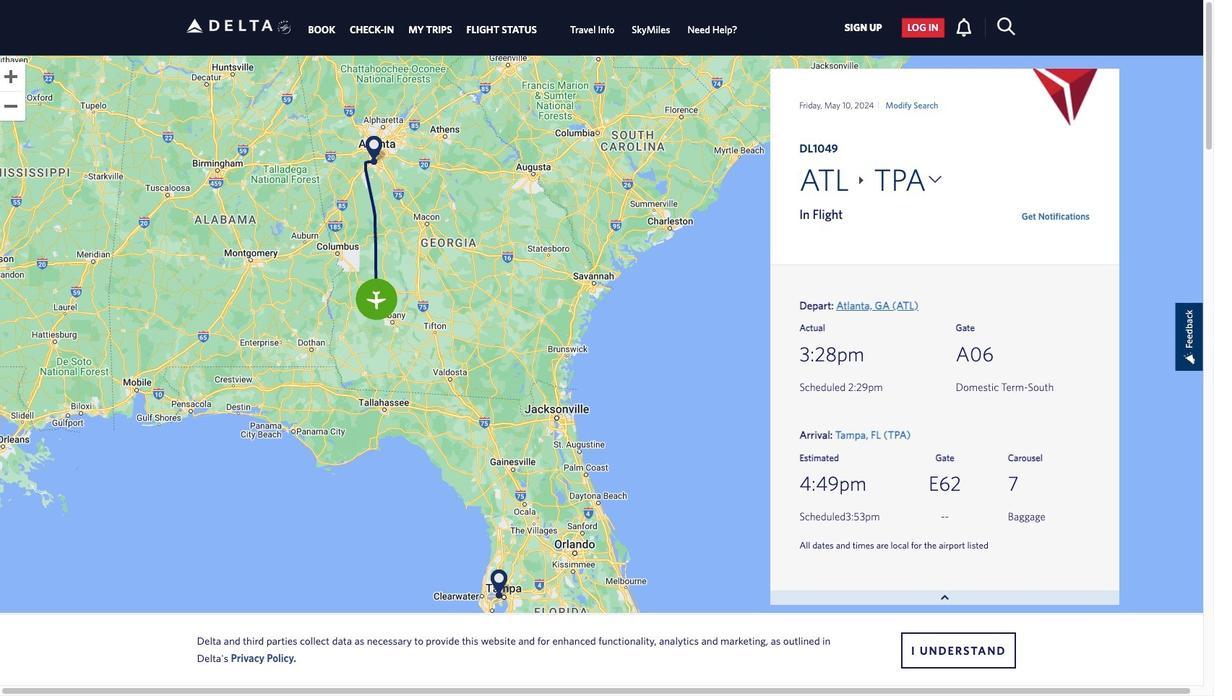 Task type: locate. For each thing, give the bounding box(es) containing it.
google image
[[0, 684, 40, 696]]

skyteam image
[[278, 5, 291, 50]]

tab list
[[301, 1, 746, 53]]



Task type: vqa. For each thing, say whether or not it's contained in the screenshot.
NEW YEAR, NEW ADVENTURES at the bottom of the page
no



Task type: describe. For each thing, give the bounding box(es) containing it.
delta air lines image
[[186, 3, 273, 48]]



